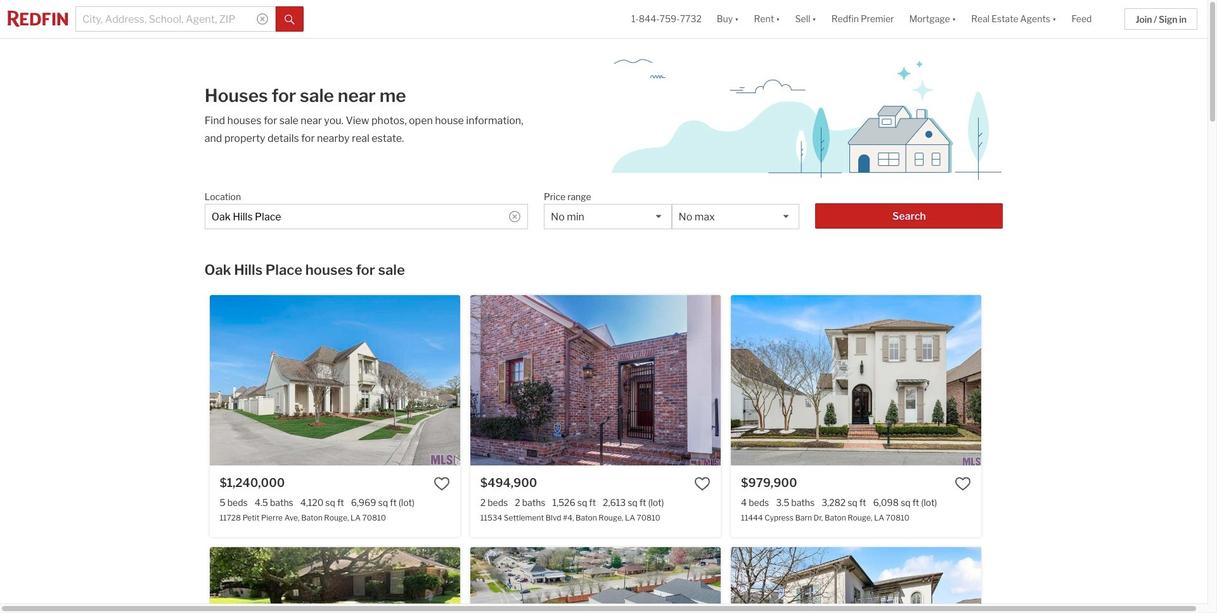 Task type: locate. For each thing, give the bounding box(es) containing it.
favorite button checkbox
[[434, 476, 450, 493], [695, 476, 711, 493], [955, 476, 972, 493]]

0 horizontal spatial favorite button checkbox
[[434, 476, 450, 493]]

favorite button image
[[434, 476, 450, 493], [695, 476, 711, 493]]

photo of 11534 settlement blvd #4, baton rouge, la 70810 image
[[470, 296, 721, 466], [721, 296, 972, 466]]

1 photo of 11668 settlement blvd, baton rouge, la 70810 image from the left
[[470, 548, 721, 614]]

0 vertical spatial city, address, school, agent, zip search field
[[75, 6, 276, 32]]

city, address, school, agent, zip search field for search input icon
[[75, 6, 276, 32]]

photo of 1322 barkley dr, baton rouge, la 70810 image
[[210, 548, 460, 614], [460, 548, 711, 614]]

2 photo of 11534 settlement blvd #4, baton rouge, la 70810 image from the left
[[721, 296, 972, 466]]

2 photo of 11728 petit pierre ave, baton rouge, la 70810 image from the left
[[460, 296, 711, 466]]

1 horizontal spatial favorite button image
[[695, 476, 711, 493]]

2 favorite button checkbox from the left
[[695, 476, 711, 493]]

photo of 11728 petit pierre ave, baton rouge, la 70810 image
[[210, 296, 460, 466], [460, 296, 711, 466]]

0 horizontal spatial favorite button image
[[434, 476, 450, 493]]

1 horizontal spatial favorite button checkbox
[[695, 476, 711, 493]]

1 vertical spatial city, address, school, agent, zip search field
[[205, 204, 528, 230]]

city, address, school, agent, zip search field for search input image
[[205, 204, 528, 230]]

1 favorite button image from the left
[[434, 476, 450, 493]]

submit search image
[[285, 14, 295, 25]]

2 photo of 1322 barkley dr, baton rouge, la 70810 image from the left
[[460, 548, 711, 614]]

photo of 12261 myers park ave, baton rouge, la 70810 image
[[731, 548, 982, 614], [982, 548, 1218, 614]]

2 horizontal spatial favorite button checkbox
[[955, 476, 972, 493]]

City, Address, School, Agent, ZIP search field
[[75, 6, 276, 32], [205, 204, 528, 230]]

2 photo of 11444 cypress barn dr, baton rouge, la 70810 image from the left
[[982, 296, 1218, 466]]

1 photo of 11444 cypress barn dr, baton rouge, la 70810 image from the left
[[731, 296, 982, 466]]

photo of 11668 settlement blvd, baton rouge, la 70810 image
[[470, 548, 721, 614], [721, 548, 972, 614]]

favorite button image for 1st favorite button option from the left
[[434, 476, 450, 493]]

1 photo of 11534 settlement blvd #4, baton rouge, la 70810 image from the left
[[470, 296, 721, 466]]

photo of 11444 cypress barn dr, baton rouge, la 70810 image
[[731, 296, 982, 466], [982, 296, 1218, 466]]

2 favorite button image from the left
[[695, 476, 711, 493]]

favorite button image
[[955, 476, 972, 493]]

1 photo of 12261 myers park ave, baton rouge, la 70810 image from the left
[[731, 548, 982, 614]]



Task type: vqa. For each thing, say whether or not it's contained in the screenshot.
the middle Garage
no



Task type: describe. For each thing, give the bounding box(es) containing it.
2 photo of 12261 myers park ave, baton rouge, la 70810 image from the left
[[982, 548, 1218, 614]]

1 photo of 1322 barkley dr, baton rouge, la 70810 image from the left
[[210, 548, 460, 614]]

3 favorite button checkbox from the left
[[955, 476, 972, 493]]

2 photo of 11668 settlement blvd, baton rouge, la 70810 image from the left
[[721, 548, 972, 614]]

favorite button image for second favorite button option from right
[[695, 476, 711, 493]]

search input image
[[257, 13, 268, 25]]

1 favorite button checkbox from the left
[[434, 476, 450, 493]]

1 photo of 11728 petit pierre ave, baton rouge, la 70810 image from the left
[[210, 296, 460, 466]]

search input image
[[509, 211, 521, 223]]



